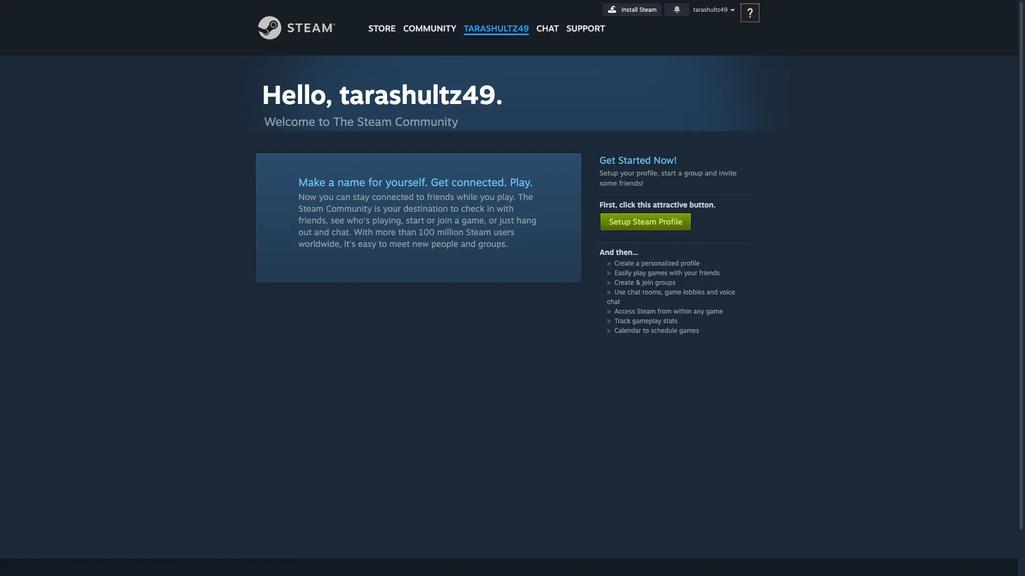 Task type: vqa. For each thing, say whether or not it's contained in the screenshot.
profile, on the top of page
yes



Task type: locate. For each thing, give the bounding box(es) containing it.
0 vertical spatial the
[[333, 114, 354, 129]]

1 horizontal spatial get
[[600, 154, 616, 166]]

friends!
[[619, 179, 644, 187]]

chat
[[628, 288, 641, 296], [607, 298, 620, 306]]

0 horizontal spatial start
[[406, 215, 424, 226]]

with down play.
[[497, 203, 514, 214]]

1 horizontal spatial start
[[661, 169, 676, 177]]

1 vertical spatial get
[[431, 176, 449, 189]]

tarashultz49
[[693, 6, 728, 13], [464, 23, 529, 34]]

button.
[[690, 200, 716, 209]]

your down the profile
[[684, 269, 698, 277]]

some
[[600, 179, 617, 187]]

see
[[331, 215, 344, 226]]

to inside hello, tarashultz49. welcome to the steam community
[[319, 114, 330, 129]]

a up the million
[[455, 215, 459, 226]]

0 vertical spatial with
[[497, 203, 514, 214]]

1 vertical spatial tarashultz49
[[464, 23, 529, 34]]

or down "in"
[[489, 215, 497, 226]]

with inside the make a name for yourself. get connected. play. now you can stay connected to friends while you play. the steam community is your destination to check in with friends, see who's playing, start or join a game, or just hang out and chat. with more than 100 million steam users worldwide, it's easy to meet new people and groups.
[[497, 203, 514, 214]]

meet
[[390, 239, 410, 249]]

is
[[374, 203, 381, 214]]

0 horizontal spatial your
[[383, 203, 401, 214]]

and
[[705, 169, 717, 177], [314, 227, 329, 238], [461, 239, 476, 249], [707, 288, 718, 296]]

1 horizontal spatial you
[[480, 192, 495, 202]]

hello, tarashultz49. welcome to the steam community
[[262, 79, 503, 129]]

0 vertical spatial tarashultz49
[[693, 6, 728, 13]]

0 vertical spatial friends
[[427, 192, 454, 202]]

a
[[678, 169, 682, 177], [329, 176, 335, 189], [455, 215, 459, 226], [636, 260, 640, 268]]

game down groups
[[665, 288, 682, 296]]

0 horizontal spatial community
[[326, 203, 372, 214]]

chat down use
[[607, 298, 620, 306]]

create up easily
[[615, 260, 634, 268]]

you
[[319, 192, 334, 202], [480, 192, 495, 202]]

connected.
[[452, 176, 507, 189]]

setup
[[600, 169, 618, 177], [609, 217, 631, 227]]

support
[[567, 23, 605, 34]]

start down now! on the right of the page
[[661, 169, 676, 177]]

or
[[427, 215, 435, 226], [489, 215, 497, 226]]

friends
[[427, 192, 454, 202], [699, 269, 720, 277]]

0 vertical spatial your
[[620, 169, 635, 177]]

0 vertical spatial get
[[600, 154, 616, 166]]

to right welcome
[[319, 114, 330, 129]]

setup steam profile link
[[600, 213, 692, 232]]

stay
[[353, 192, 369, 202]]

0 horizontal spatial chat
[[607, 298, 620, 306]]

start up than
[[406, 215, 424, 226]]

0 vertical spatial community
[[395, 114, 458, 129]]

get up 'some'
[[600, 154, 616, 166]]

1 vertical spatial join
[[643, 279, 653, 287]]

start
[[661, 169, 676, 177], [406, 215, 424, 226]]

schedule
[[651, 327, 678, 335]]

community
[[395, 114, 458, 129], [326, 203, 372, 214]]

0 horizontal spatial or
[[427, 215, 435, 226]]

and then... create a personalized profile easily play games with your friends create & join groups use chat rooms, game lobbies and voice chat access steam from within any game track gameplay stats calendar to schedule games
[[600, 248, 735, 335]]

community inside hello, tarashultz49. welcome to the steam community
[[395, 114, 458, 129]]

chat
[[537, 23, 559, 34]]

1 vertical spatial the
[[518, 192, 533, 202]]

1 vertical spatial setup
[[609, 217, 631, 227]]

with
[[354, 227, 373, 238]]

1 horizontal spatial the
[[518, 192, 533, 202]]

game
[[665, 288, 682, 296], [706, 308, 723, 316]]

easily
[[615, 269, 632, 277]]

just
[[500, 215, 514, 226]]

games down within
[[679, 327, 699, 335]]

1 vertical spatial start
[[406, 215, 424, 226]]

friends up destination on the top of page
[[427, 192, 454, 202]]

join
[[438, 215, 452, 226], [643, 279, 653, 287]]

hello,
[[262, 79, 333, 111]]

you left can
[[319, 192, 334, 202]]

0 vertical spatial setup
[[600, 169, 618, 177]]

games
[[648, 269, 668, 277], [679, 327, 699, 335]]

with up groups
[[670, 269, 682, 277]]

the
[[333, 114, 354, 129], [518, 192, 533, 202]]

1 horizontal spatial your
[[620, 169, 635, 177]]

profile
[[681, 260, 700, 268]]

0 vertical spatial chat
[[628, 288, 641, 296]]

0 vertical spatial join
[[438, 215, 452, 226]]

your
[[620, 169, 635, 177], [383, 203, 401, 214], [684, 269, 698, 277]]

community down tarashultz49.
[[395, 114, 458, 129]]

1 vertical spatial friends
[[699, 269, 720, 277]]

0 horizontal spatial friends
[[427, 192, 454, 202]]

game right any
[[706, 308, 723, 316]]

community down can
[[326, 203, 372, 214]]

1 vertical spatial chat
[[607, 298, 620, 306]]

2 horizontal spatial your
[[684, 269, 698, 277]]

0 horizontal spatial join
[[438, 215, 452, 226]]

to inside and then... create a personalized profile easily play games with your friends create & join groups use chat rooms, game lobbies and voice chat access steam from within any game track gameplay stats calendar to schedule games
[[643, 327, 649, 335]]

1 horizontal spatial friends
[[699, 269, 720, 277]]

1 horizontal spatial community
[[395, 114, 458, 129]]

friends,
[[299, 215, 328, 226]]

click
[[619, 200, 636, 209]]

your inside and then... create a personalized profile easily play games with your friends create & join groups use chat rooms, game lobbies and voice chat access steam from within any game track gameplay stats calendar to schedule games
[[684, 269, 698, 277]]

1 vertical spatial your
[[383, 203, 401, 214]]

start inside get started now! setup your profile, start a group and invite some friends!
[[661, 169, 676, 177]]

get inside the make a name for yourself. get connected. play. now you can stay connected to friends while you play. the steam community is your destination to check in with friends, see who's playing, start or join a game, or just hang out and chat. with more than 100 million steam users worldwide, it's easy to meet new people and groups.
[[431, 176, 449, 189]]

2 vertical spatial your
[[684, 269, 698, 277]]

1 vertical spatial with
[[670, 269, 682, 277]]

setup up 'some'
[[600, 169, 618, 177]]

steam
[[640, 6, 657, 13], [357, 114, 392, 129], [299, 203, 324, 214], [633, 217, 657, 227], [466, 227, 491, 238], [637, 308, 656, 316]]

to down the more
[[379, 239, 387, 249]]

rooms,
[[643, 288, 663, 296]]

1 vertical spatial games
[[679, 327, 699, 335]]

0 horizontal spatial get
[[431, 176, 449, 189]]

join up the million
[[438, 215, 452, 226]]

your up friends!
[[620, 169, 635, 177]]

0 horizontal spatial you
[[319, 192, 334, 202]]

your inside get started now! setup your profile, start a group and invite some friends!
[[620, 169, 635, 177]]

1 vertical spatial game
[[706, 308, 723, 316]]

1 horizontal spatial tarashultz49
[[693, 6, 728, 13]]

1 horizontal spatial with
[[670, 269, 682, 277]]

1 horizontal spatial or
[[489, 215, 497, 226]]

to down gameplay
[[643, 327, 649, 335]]

1 or from the left
[[427, 215, 435, 226]]

0 vertical spatial games
[[648, 269, 668, 277]]

0 horizontal spatial tarashultz49
[[464, 23, 529, 34]]

you up "in"
[[480, 192, 495, 202]]

games down the personalized
[[648, 269, 668, 277]]

get up destination on the top of page
[[431, 176, 449, 189]]

0 vertical spatial create
[[615, 260, 634, 268]]

and
[[600, 248, 614, 257]]

welcome
[[264, 114, 315, 129]]

a left group
[[678, 169, 682, 177]]

groups
[[655, 279, 676, 287]]

2 or from the left
[[489, 215, 497, 226]]

get
[[600, 154, 616, 166], [431, 176, 449, 189]]

a right make
[[329, 176, 335, 189]]

the inside hello, tarashultz49. welcome to the steam community
[[333, 114, 354, 129]]

create
[[615, 260, 634, 268], [615, 279, 634, 287]]

make
[[299, 176, 326, 189]]

and inside get started now! setup your profile, start a group and invite some friends!
[[705, 169, 717, 177]]

0 horizontal spatial with
[[497, 203, 514, 214]]

use
[[615, 288, 626, 296]]

with
[[497, 203, 514, 214], [670, 269, 682, 277]]

to
[[319, 114, 330, 129], [416, 192, 424, 202], [451, 203, 459, 214], [379, 239, 387, 249], [643, 327, 649, 335]]

0 horizontal spatial game
[[665, 288, 682, 296]]

1 vertical spatial create
[[615, 279, 634, 287]]

1 vertical spatial community
[[326, 203, 372, 214]]

and inside and then... create a personalized profile easily play games with your friends create & join groups use chat rooms, game lobbies and voice chat access steam from within any game track gameplay stats calendar to schedule games
[[707, 288, 718, 296]]

your down connected
[[383, 203, 401, 214]]

join right &
[[643, 279, 653, 287]]

chat down &
[[628, 288, 641, 296]]

can
[[336, 192, 350, 202]]

and left invite
[[705, 169, 717, 177]]

for
[[368, 176, 383, 189]]

create down easily
[[615, 279, 634, 287]]

0 vertical spatial start
[[661, 169, 676, 177]]

or up 100
[[427, 215, 435, 226]]

friends down the profile
[[699, 269, 720, 277]]

lobbies
[[683, 288, 705, 296]]

than
[[398, 227, 416, 238]]

1 horizontal spatial join
[[643, 279, 653, 287]]

tarashultz49 inside "link"
[[464, 23, 529, 34]]

setup down click on the top right
[[609, 217, 631, 227]]

and left voice on the right of the page
[[707, 288, 718, 296]]

a up play
[[636, 260, 640, 268]]

0 horizontal spatial the
[[333, 114, 354, 129]]

1 horizontal spatial game
[[706, 308, 723, 316]]



Task type: describe. For each thing, give the bounding box(es) containing it.
friends inside the make a name for yourself. get connected. play. now you can stay connected to friends while you play. the steam community is your destination to check in with friends, see who's playing, start or join a game, or just hang out and chat. with more than 100 million steam users worldwide, it's easy to meet new people and groups.
[[427, 192, 454, 202]]

steam inside hello, tarashultz49. welcome to the steam community
[[357, 114, 392, 129]]

your inside the make a name for yourself. get connected. play. now you can stay connected to friends while you play. the steam community is your destination to check in with friends, see who's playing, start or join a game, or just hang out and chat. with more than 100 million steam users worldwide, it's easy to meet new people and groups.
[[383, 203, 401, 214]]

worldwide,
[[299, 239, 342, 249]]

profile,
[[637, 169, 659, 177]]

community link
[[400, 0, 460, 39]]

access
[[615, 308, 635, 316]]

start inside the make a name for yourself. get connected. play. now you can stay connected to friends while you play. the steam community is your destination to check in with friends, see who's playing, start or join a game, or just hang out and chat. with more than 100 million steam users worldwide, it's easy to meet new people and groups.
[[406, 215, 424, 226]]

hang
[[517, 215, 537, 226]]

play
[[634, 269, 646, 277]]

install steam link
[[603, 3, 662, 16]]

and down the million
[[461, 239, 476, 249]]

it's
[[344, 239, 356, 249]]

make a name for yourself. get connected. play. now you can stay connected to friends while you play. the steam community is your destination to check in with friends, see who's playing, start or join a game, or just hang out and chat. with more than 100 million steam users worldwide, it's easy to meet new people and groups.
[[299, 176, 537, 249]]

1 you from the left
[[319, 192, 334, 202]]

users
[[494, 227, 515, 238]]

stats
[[663, 317, 678, 325]]

within
[[674, 308, 692, 316]]

100
[[419, 227, 435, 238]]

groups.
[[478, 239, 508, 249]]

invite
[[719, 169, 737, 177]]

tarashultz49 link
[[460, 0, 533, 39]]

0 vertical spatial game
[[665, 288, 682, 296]]

join inside the make a name for yourself. get connected. play. now you can stay connected to friends while you play. the steam community is your destination to check in with friends, see who's playing, start or join a game, or just hang out and chat. with more than 100 million steam users worldwide, it's easy to meet new people and groups.
[[438, 215, 452, 226]]

in
[[487, 203, 494, 214]]

million
[[437, 227, 464, 238]]

2 create from the top
[[615, 279, 634, 287]]

setup inside get started now! setup your profile, start a group and invite some friends!
[[600, 169, 618, 177]]

tarashultz49.
[[339, 79, 503, 111]]

who's
[[347, 215, 370, 226]]

the inside the make a name for yourself. get connected. play. now you can stay connected to friends while you play. the steam community is your destination to check in with friends, see who's playing, start or join a game, or just hang out and chat. with more than 100 million steam users worldwide, it's easy to meet new people and groups.
[[518, 192, 533, 202]]

1 create from the top
[[615, 260, 634, 268]]

a inside get started now! setup your profile, start a group and invite some friends!
[[678, 169, 682, 177]]

get started now! setup your profile, start a group and invite some friends!
[[600, 154, 737, 187]]

out
[[299, 227, 312, 238]]

to up destination on the top of page
[[416, 192, 424, 202]]

a inside and then... create a personalized profile easily play games with your friends create & join groups use chat rooms, game lobbies and voice chat access steam from within any game track gameplay stats calendar to schedule games
[[636, 260, 640, 268]]

store link
[[365, 0, 400, 39]]

any
[[694, 308, 704, 316]]

setup steam profile
[[609, 217, 683, 227]]

from
[[658, 308, 672, 316]]

easy
[[358, 239, 376, 249]]

play.
[[497, 192, 516, 202]]

more
[[375, 227, 396, 238]]

personalized
[[641, 260, 679, 268]]

new
[[412, 239, 429, 249]]

game,
[[462, 215, 486, 226]]

voice
[[720, 288, 735, 296]]

track
[[615, 317, 631, 325]]

community
[[403, 23, 457, 34]]

now!
[[654, 154, 677, 166]]

playing,
[[372, 215, 403, 226]]

profile
[[659, 217, 683, 227]]

destination
[[403, 203, 448, 214]]

install
[[622, 6, 638, 13]]

then...
[[616, 248, 638, 257]]

chat link
[[533, 0, 563, 36]]

first,
[[600, 200, 617, 209]]

steam inside and then... create a personalized profile easily play games with your friends create & join groups use chat rooms, game lobbies and voice chat access steam from within any game track gameplay stats calendar to schedule games
[[637, 308, 656, 316]]

group
[[684, 169, 703, 177]]

people
[[431, 239, 458, 249]]

install steam
[[622, 6, 657, 13]]

attractive
[[653, 200, 688, 209]]

1 horizontal spatial chat
[[628, 288, 641, 296]]

to down while
[[451, 203, 459, 214]]

check
[[461, 203, 485, 214]]

store
[[368, 23, 396, 34]]

first, click this attractive button.
[[600, 200, 716, 209]]

name
[[338, 176, 365, 189]]

now
[[299, 192, 317, 202]]

chat.
[[332, 227, 351, 238]]

join inside and then... create a personalized profile easily play games with your friends create & join groups use chat rooms, game lobbies and voice chat access steam from within any game track gameplay stats calendar to schedule games
[[643, 279, 653, 287]]

2 you from the left
[[480, 192, 495, 202]]

started
[[618, 154, 651, 166]]

while
[[457, 192, 478, 202]]

friends inside and then... create a personalized profile easily play games with your friends create & join groups use chat rooms, game lobbies and voice chat access steam from within any game track gameplay stats calendar to schedule games
[[699, 269, 720, 277]]

this
[[638, 200, 651, 209]]

community inside the make a name for yourself. get connected. play. now you can stay connected to friends while you play. the steam community is your destination to check in with friends, see who's playing, start or join a game, or just hang out and chat. with more than 100 million steam users worldwide, it's easy to meet new people and groups.
[[326, 203, 372, 214]]

support link
[[563, 0, 609, 36]]

calendar
[[615, 327, 641, 335]]

play.
[[510, 176, 533, 189]]

get inside get started now! setup your profile, start a group and invite some friends!
[[600, 154, 616, 166]]

&
[[636, 279, 641, 287]]

connected
[[372, 192, 414, 202]]

gameplay
[[632, 317, 662, 325]]

0 horizontal spatial games
[[648, 269, 668, 277]]

with inside and then... create a personalized profile easily play games with your friends create & join groups use chat rooms, game lobbies and voice chat access steam from within any game track gameplay stats calendar to schedule games
[[670, 269, 682, 277]]

yourself.
[[386, 176, 428, 189]]

1 horizontal spatial games
[[679, 327, 699, 335]]

and up worldwide,
[[314, 227, 329, 238]]



